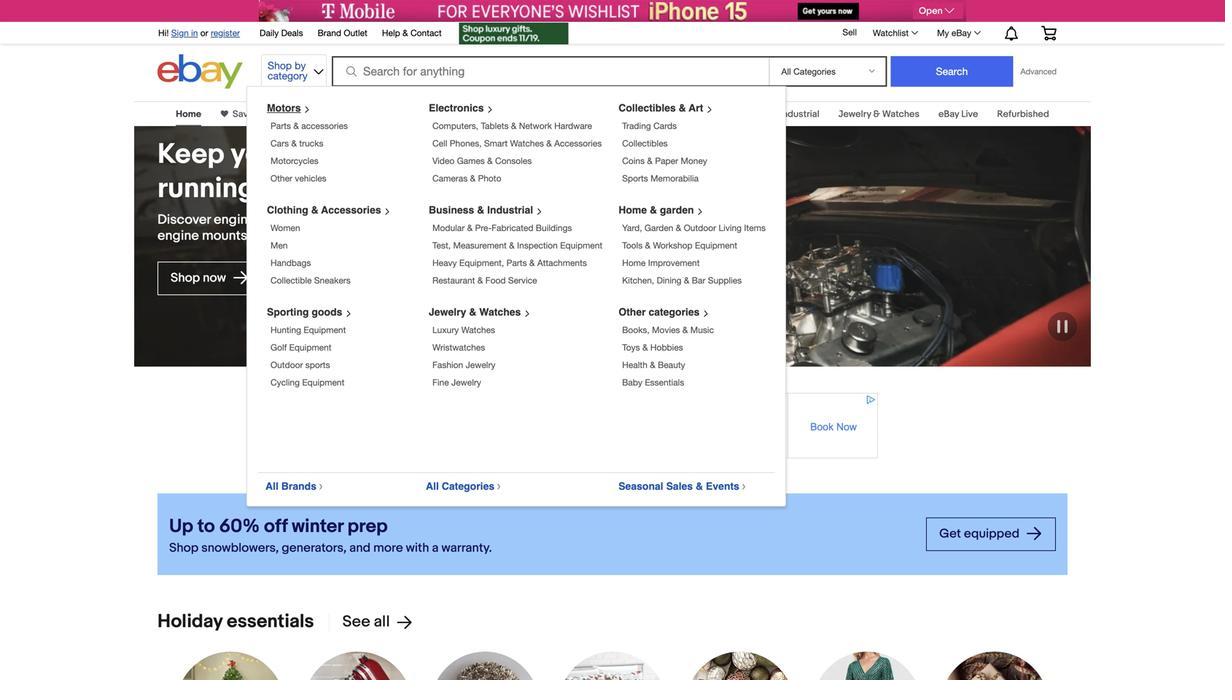 Task type: vqa. For each thing, say whether or not it's contained in the screenshot.


Task type: describe. For each thing, give the bounding box(es) containing it.
shop for shop now
[[171, 270, 200, 286]]

motorcycles
[[271, 156, 319, 166]]

vehicles
[[295, 173, 327, 183]]

mounts.
[[202, 228, 251, 244]]

golf equipment link
[[271, 342, 332, 353]]

keep your ride running smoothly main content
[[0, 93, 1226, 681]]

prep
[[348, 516, 388, 538]]

sporting goods
[[267, 306, 342, 318]]

account navigation
[[150, 18, 1068, 46]]

yard,
[[622, 223, 642, 233]]

all for all categories
[[426, 481, 439, 492]]

health & beauty link
[[622, 360, 685, 370]]

daily deals link
[[260, 26, 303, 42]]

cycling
[[271, 378, 300, 388]]

sell
[[843, 27, 857, 37]]

industrial for right 'business & industrial' link
[[780, 109, 820, 120]]

watches inside computers, tablets & network hardware cell phones, smart watches & accessories video games & consoles cameras & photo
[[510, 138, 544, 148]]

seasonal sales & events link
[[619, 481, 752, 492]]

hunting
[[271, 325, 301, 335]]

sign in link
[[171, 28, 198, 38]]

hunting equipment golf equipment outdoor sports cycling equipment
[[271, 325, 346, 388]]

up to 60% off winter prep shop snowblowers, generators, and more with a warranty.
[[169, 516, 492, 556]]

books,
[[622, 325, 650, 335]]

seasonal
[[619, 481, 664, 492]]

get equipped link
[[926, 518, 1056, 551]]

jewelry & watches inside shop by category banner
[[429, 306, 521, 318]]

supplies
[[708, 275, 742, 286]]

get the coupon image
[[459, 23, 569, 44]]

accessories inside computers, tablets & network hardware cell phones, smart watches & accessories video games & consoles cameras & photo
[[555, 138, 602, 148]]

luxury watches link
[[433, 325, 495, 335]]

engines,
[[214, 212, 265, 228]]

a
[[432, 541, 439, 556]]

in
[[191, 28, 198, 38]]

category
[[268, 70, 308, 82]]

garden inside yard, garden & outdoor living items tools & workshop equipment home improvement kitchen, dining & bar supplies
[[645, 223, 674, 233]]

measurement
[[453, 240, 507, 251]]

clothing & accessories
[[267, 204, 381, 216]]

phones,
[[450, 138, 482, 148]]

1 vertical spatial business & industrial link
[[429, 204, 549, 216]]

0 vertical spatial advertisement region
[[259, 0, 967, 22]]

garden inside keep your ride running smoothly main content
[[503, 109, 535, 120]]

watches inside luxury watches wristwatches fashion jewelry fine jewelry
[[461, 325, 495, 335]]

trading cards collectibles coins & paper money sports memorabilia
[[622, 121, 708, 183]]

sporting for sporting goods
[[267, 306, 309, 318]]

books, movies & music link
[[622, 325, 714, 335]]

sales
[[666, 481, 693, 492]]

music
[[691, 325, 714, 335]]

shop by category button
[[261, 54, 327, 86]]

ebay live
[[939, 109, 978, 120]]

holiday
[[158, 611, 223, 634]]

parts & accessories cars & trucks motorcycles other vehicles
[[271, 121, 348, 183]]

books, movies & music toys & hobbies health & beauty baby essentials
[[622, 325, 714, 388]]

shop for shop by category
[[268, 59, 292, 71]]

advanced link
[[1014, 57, 1064, 86]]

fine
[[433, 378, 449, 388]]

my
[[937, 28, 949, 38]]

running
[[158, 172, 255, 206]]

0 horizontal spatial collectibles link
[[394, 109, 447, 120]]

dining
[[657, 275, 682, 286]]

other inside parts & accessories cars & trucks motorcycles other vehicles
[[271, 173, 293, 183]]

trading cards link
[[622, 121, 677, 131]]

jewelry inside keep your ride running smoothly main content
[[839, 109, 872, 120]]

warranty.
[[442, 541, 492, 556]]

cards
[[654, 121, 677, 131]]

electronics
[[429, 102, 484, 114]]

all for all brands
[[266, 481, 279, 492]]

& inside trading cards collectibles coins & paper money sports memorabilia
[[647, 156, 653, 166]]

1 vertical spatial other
[[619, 306, 646, 318]]

equipment inside yard, garden & outdoor living items tools & workshop equipment home improvement kitchen, dining & bar supplies
[[695, 240, 738, 251]]

equipment down hunting equipment link
[[289, 342, 332, 353]]

1 horizontal spatial business & industrial link
[[731, 109, 820, 120]]

shop by category banner
[[150, 18, 1068, 507]]

home & garden
[[466, 109, 535, 120]]

sporting for sporting goods
[[643, 109, 681, 120]]

holiday essentials link
[[158, 611, 314, 634]]

hi! sign in or register
[[158, 28, 240, 38]]

fashion
[[433, 360, 463, 370]]

luxury
[[433, 325, 459, 335]]

video
[[433, 156, 455, 166]]

heavy
[[433, 258, 457, 268]]

discover
[[158, 212, 211, 228]]

women men handbags collectible sneakers
[[271, 223, 351, 286]]

open
[[919, 5, 943, 17]]

brand
[[318, 28, 341, 38]]

kitchen, dining & bar supplies link
[[622, 275, 742, 286]]

contact
[[411, 28, 442, 38]]

saved
[[233, 109, 259, 120]]

smoothly
[[261, 172, 381, 206]]

my ebay link
[[929, 24, 988, 42]]

yard, garden & outdoor living items link
[[622, 223, 766, 233]]

snowblowers,
[[201, 541, 279, 556]]

equipment down 'goods'
[[304, 325, 346, 335]]

tools
[[622, 240, 643, 251]]

Search for anything text field
[[334, 58, 766, 85]]

shop inside up to 60% off winter prep shop snowblowers, generators, and more with a warranty.
[[169, 541, 199, 556]]

& inside "link"
[[403, 28, 408, 38]]

register link
[[211, 28, 240, 38]]

cell phones, smart watches & accessories link
[[433, 138, 602, 148]]

clothing
[[267, 204, 308, 216]]

electronics link
[[429, 102, 499, 114]]

improvement
[[648, 258, 700, 268]]

video games & consoles link
[[433, 156, 532, 166]]

computers, tablets & network hardware cell phones, smart watches & accessories video games & consoles cameras & photo
[[433, 121, 602, 183]]

modular & pre-fabricated buildings test, measurement & inspection equipment heavy equipment, parts & attachments restaurant & food service
[[433, 223, 603, 286]]

more
[[373, 541, 403, 556]]

brands
[[281, 481, 317, 492]]

outdoor sports link
[[271, 360, 330, 370]]

business for the bottom 'business & industrial' link
[[429, 204, 474, 216]]

cylinder
[[268, 212, 317, 228]]

and for winter
[[350, 541, 371, 556]]

ebay inside my ebay link
[[952, 28, 972, 38]]

luxury watches wristwatches fashion jewelry fine jewelry
[[433, 325, 496, 388]]

women link
[[271, 223, 300, 233]]

sell link
[[836, 27, 864, 37]]

equipment down sports
[[302, 378, 345, 388]]



Task type: locate. For each thing, give the bounding box(es) containing it.
industrial inside keep your ride running smoothly main content
[[780, 109, 820, 120]]

heads,
[[320, 212, 360, 228]]

other categories link
[[619, 306, 715, 318]]

1 vertical spatial shop
[[171, 270, 200, 286]]

home down tools
[[622, 258, 646, 268]]

sports
[[305, 360, 330, 370]]

1 horizontal spatial accessories
[[555, 138, 602, 148]]

seasonal sales & events
[[619, 481, 740, 492]]

1 horizontal spatial sporting
[[643, 109, 681, 120]]

ebay live link
[[939, 109, 978, 120]]

restaurant & food service link
[[433, 275, 537, 286]]

1 vertical spatial advertisement region
[[347, 393, 878, 459]]

hobbies
[[651, 342, 683, 353]]

none submit inside shop by category banner
[[891, 56, 1014, 87]]

wristwatches link
[[433, 342, 485, 353]]

collectibles for the left collectibles link
[[394, 109, 447, 120]]

1 horizontal spatial all
[[426, 481, 439, 492]]

1 horizontal spatial business
[[731, 109, 769, 120]]

and right heads, at the left top of the page
[[363, 212, 385, 228]]

1 horizontal spatial business & industrial
[[731, 109, 820, 120]]

watches up wristwatches link
[[461, 325, 495, 335]]

collectibles for collectibles & art
[[619, 102, 676, 114]]

collectibles up trading cards link at the right of page
[[619, 102, 676, 114]]

refurbished
[[997, 109, 1050, 120]]

shop left the by on the top of page
[[268, 59, 292, 71]]

to
[[198, 516, 215, 538]]

parts
[[271, 121, 291, 131], [507, 258, 527, 268]]

0 vertical spatial collectibles link
[[394, 109, 447, 120]]

your
[[231, 138, 287, 172]]

collectibles inside trading cards collectibles coins & paper money sports memorabilia
[[622, 138, 668, 148]]

items
[[744, 223, 766, 233]]

tools & workshop equipment link
[[622, 240, 738, 251]]

business for right 'business & industrial' link
[[731, 109, 769, 120]]

0 vertical spatial toys
[[605, 109, 624, 120]]

advertisement region
[[259, 0, 967, 22], [347, 393, 878, 459]]

watches down network
[[510, 138, 544, 148]]

collectibles link down trading cards link at the right of page
[[622, 138, 668, 148]]

home & garden
[[619, 204, 694, 216]]

test,
[[433, 240, 451, 251]]

events
[[706, 481, 740, 492]]

1 horizontal spatial other
[[619, 306, 646, 318]]

home inside yard, garden & outdoor living items tools & workshop equipment home improvement kitchen, dining & bar supplies
[[622, 258, 646, 268]]

business right 'goods'
[[731, 109, 769, 120]]

1 vertical spatial garden
[[645, 223, 674, 233]]

1 vertical spatial and
[[350, 541, 371, 556]]

0 horizontal spatial business & industrial link
[[429, 204, 549, 216]]

keep your ride running smoothly discover engines, cylinder heads, and engine mounts.
[[158, 138, 385, 244]]

fabricated
[[492, 223, 534, 233]]

industrial inside shop by category banner
[[487, 204, 533, 216]]

0 horizontal spatial jewelry & watches
[[429, 306, 521, 318]]

advanced
[[1021, 67, 1057, 76]]

home & garden link
[[466, 109, 535, 120]]

parts up cars
[[271, 121, 291, 131]]

ebay left live in the top right of the page
[[939, 109, 959, 120]]

all
[[266, 481, 279, 492], [426, 481, 439, 492]]

and inside keep your ride running smoothly discover engines, cylinder heads, and engine mounts.
[[363, 212, 385, 228]]

advertisement region inside keep your ride running smoothly main content
[[347, 393, 878, 459]]

1 horizontal spatial jewelry & watches link
[[839, 109, 920, 120]]

movies
[[652, 325, 680, 335]]

collectibles link up cell
[[394, 109, 447, 120]]

men
[[271, 240, 288, 251]]

deals
[[281, 28, 303, 38]]

sign
[[171, 28, 189, 38]]

up to 60% off winter prep link
[[169, 515, 915, 540]]

watches inside keep your ride running smoothly main content
[[883, 109, 920, 120]]

0 horizontal spatial outdoor
[[271, 360, 303, 370]]

my ebay
[[937, 28, 972, 38]]

1 horizontal spatial outdoor
[[684, 223, 716, 233]]

None submit
[[891, 56, 1014, 87]]

buildings
[[536, 223, 572, 233]]

fashion jewelry link
[[433, 360, 496, 370]]

toys inside books, movies & music toys & hobbies health & beauty baby essentials
[[622, 342, 640, 353]]

watches down food
[[479, 306, 521, 318]]

1 horizontal spatial industrial
[[780, 109, 820, 120]]

watches left ebay live
[[883, 109, 920, 120]]

0 vertical spatial accessories
[[555, 138, 602, 148]]

1 vertical spatial ebay
[[939, 109, 959, 120]]

outdoor up cycling
[[271, 360, 303, 370]]

home up tablets on the top
[[466, 109, 492, 120]]

0 vertical spatial business
[[731, 109, 769, 120]]

0 vertical spatial sporting
[[643, 109, 681, 120]]

2 all from the left
[[426, 481, 439, 492]]

1 all from the left
[[266, 481, 279, 492]]

help & contact
[[382, 28, 442, 38]]

accessories
[[301, 121, 348, 131]]

toys
[[605, 109, 624, 120], [622, 342, 640, 353]]

and down prep
[[350, 541, 371, 556]]

trucks
[[299, 138, 323, 148]]

0 horizontal spatial other
[[271, 173, 293, 183]]

0 horizontal spatial all
[[266, 481, 279, 492]]

ebay right my
[[952, 28, 972, 38]]

restaurant
[[433, 275, 475, 286]]

0 vertical spatial outdoor
[[684, 223, 716, 233]]

collectibles down trading cards link at the right of page
[[622, 138, 668, 148]]

see all link
[[329, 613, 413, 632]]

outdoor inside hunting equipment golf equipment outdoor sports cycling equipment
[[271, 360, 303, 370]]

1 vertical spatial jewelry & watches
[[429, 306, 521, 318]]

outdoor up tools & workshop equipment link
[[684, 223, 716, 233]]

0 vertical spatial ebay
[[952, 28, 972, 38]]

0 horizontal spatial industrial
[[487, 204, 533, 216]]

sporting up the hunting
[[267, 306, 309, 318]]

0 horizontal spatial business
[[429, 204, 474, 216]]

0 horizontal spatial garden
[[503, 109, 535, 120]]

0 horizontal spatial business & industrial
[[429, 204, 533, 216]]

1 vertical spatial collectibles link
[[622, 138, 668, 148]]

1 vertical spatial business
[[429, 204, 474, 216]]

memorabilia
[[651, 173, 699, 183]]

garden up computers, tablets & network hardware 'link'
[[503, 109, 535, 120]]

outdoor inside yard, garden & outdoor living items tools & workshop equipment home improvement kitchen, dining & bar supplies
[[684, 223, 716, 233]]

industrial for the bottom 'business & industrial' link
[[487, 204, 533, 216]]

parts inside the modular & pre-fabricated buildings test, measurement & inspection equipment heavy equipment, parts & attachments restaurant & food service
[[507, 258, 527, 268]]

0 vertical spatial jewelry & watches
[[839, 109, 920, 120]]

1 vertical spatial parts
[[507, 258, 527, 268]]

1 vertical spatial industrial
[[487, 204, 533, 216]]

categories
[[649, 306, 700, 318]]

1 vertical spatial sporting
[[267, 306, 309, 318]]

parts down the 'test, measurement & inspection equipment' link on the left top of page
[[507, 258, 527, 268]]

engine
[[158, 228, 199, 244]]

now
[[203, 270, 226, 286]]

home & garden link
[[619, 204, 710, 216]]

watchlist
[[873, 28, 909, 38]]

all left categories
[[426, 481, 439, 492]]

shop
[[268, 59, 292, 71], [171, 270, 200, 286], [169, 541, 199, 556]]

help & contact link
[[382, 26, 442, 42]]

0 vertical spatial industrial
[[780, 109, 820, 120]]

get
[[940, 527, 961, 542]]

sporting up the cards
[[643, 109, 681, 120]]

1 vertical spatial accessories
[[321, 204, 381, 216]]

parts & accessories link
[[271, 121, 348, 131]]

shop down up
[[169, 541, 199, 556]]

0 vertical spatial and
[[363, 212, 385, 228]]

0 horizontal spatial accessories
[[321, 204, 381, 216]]

motors link
[[267, 102, 316, 114], [278, 109, 308, 120]]

daily deals
[[260, 28, 303, 38]]

accessories down the hardware
[[555, 138, 602, 148]]

home improvement link
[[622, 258, 700, 268]]

toys inside keep your ride running smoothly main content
[[605, 109, 624, 120]]

0 vertical spatial business & industrial
[[731, 109, 820, 120]]

equipment down living
[[695, 240, 738, 251]]

ebay
[[952, 28, 972, 38], [939, 109, 959, 120]]

toys up trading
[[605, 109, 624, 120]]

sports
[[622, 173, 648, 183]]

open button
[[913, 3, 964, 19]]

other down the motorcycles link
[[271, 173, 293, 183]]

0 horizontal spatial jewelry & watches link
[[429, 306, 536, 318]]

workshop
[[653, 240, 693, 251]]

and for smoothly
[[363, 212, 385, 228]]

accessories down vehicles
[[321, 204, 381, 216]]

business inside keep your ride running smoothly main content
[[731, 109, 769, 120]]

toys up health
[[622, 342, 640, 353]]

0 vertical spatial business & industrial link
[[731, 109, 820, 120]]

0 horizontal spatial sporting
[[267, 306, 309, 318]]

ebay inside keep your ride running smoothly main content
[[939, 109, 959, 120]]

see all
[[343, 613, 390, 632]]

inspection
[[517, 240, 558, 251]]

1 horizontal spatial parts
[[507, 258, 527, 268]]

home up yard,
[[619, 204, 647, 216]]

collectibles & art
[[619, 102, 704, 114]]

heavy equipment, parts & attachments link
[[433, 258, 587, 268]]

shop left now
[[171, 270, 200, 286]]

money
[[681, 156, 708, 166]]

home for home
[[176, 109, 201, 120]]

other up books, at the right top
[[619, 306, 646, 318]]

business & industrial inside shop by category banner
[[429, 204, 533, 216]]

1 vertical spatial jewelry & watches link
[[429, 306, 536, 318]]

1 horizontal spatial collectibles link
[[622, 138, 668, 148]]

1 horizontal spatial garden
[[645, 223, 674, 233]]

cars
[[271, 138, 289, 148]]

1 horizontal spatial jewelry & watches
[[839, 109, 920, 120]]

sporting inside keep your ride running smoothly main content
[[643, 109, 681, 120]]

categories
[[442, 481, 495, 492]]

shop inside shop by category
[[268, 59, 292, 71]]

garden down home & garden
[[645, 223, 674, 233]]

up
[[169, 516, 193, 538]]

motors inside shop by category banner
[[267, 102, 301, 114]]

0 vertical spatial parts
[[271, 121, 291, 131]]

1 vertical spatial business & industrial
[[429, 204, 533, 216]]

watches
[[883, 109, 920, 120], [510, 138, 544, 148], [479, 306, 521, 318], [461, 325, 495, 335]]

sporting inside shop by category banner
[[267, 306, 309, 318]]

collectibles inside keep your ride running smoothly main content
[[394, 109, 447, 120]]

0 vertical spatial garden
[[503, 109, 535, 120]]

industrial
[[780, 109, 820, 120], [487, 204, 533, 216]]

computers,
[[433, 121, 479, 131]]

modular
[[433, 223, 465, 233]]

daily
[[260, 28, 279, 38]]

brand outlet link
[[318, 26, 368, 42]]

1 vertical spatial toys
[[622, 342, 640, 353]]

2 vertical spatial shop
[[169, 541, 199, 556]]

home for home & garden
[[466, 109, 492, 120]]

motorcycles link
[[271, 156, 319, 166]]

register
[[211, 28, 240, 38]]

jewelry & watches inside keep your ride running smoothly main content
[[839, 109, 920, 120]]

your shopping cart image
[[1041, 26, 1058, 40]]

all left brands
[[266, 481, 279, 492]]

business & industrial inside keep your ride running smoothly main content
[[731, 109, 820, 120]]

0 vertical spatial jewelry & watches link
[[839, 109, 920, 120]]

generators,
[[282, 541, 347, 556]]

home for home & garden
[[619, 204, 647, 216]]

0 vertical spatial other
[[271, 173, 293, 183]]

motors inside keep your ride running smoothly main content
[[278, 109, 308, 120]]

equipment inside the modular & pre-fabricated buildings test, measurement & inspection equipment heavy equipment, parts & attachments restaurant & food service
[[560, 240, 603, 251]]

equipment up attachments on the top left of the page
[[560, 240, 603, 251]]

0 vertical spatial shop
[[268, 59, 292, 71]]

toys & hobbies link
[[622, 342, 683, 353]]

sporting goods link
[[643, 109, 712, 120]]

business up modular
[[429, 204, 474, 216]]

and inside up to 60% off winter prep shop snowblowers, generators, and more with a warranty.
[[350, 541, 371, 556]]

baby
[[622, 378, 643, 388]]

parts inside parts & accessories cars & trucks motorcycles other vehicles
[[271, 121, 291, 131]]

home up keep
[[176, 109, 201, 120]]

essentials
[[645, 378, 684, 388]]

business inside shop by category banner
[[429, 204, 474, 216]]

0 horizontal spatial parts
[[271, 121, 291, 131]]

keep
[[158, 138, 225, 172]]

collectibles up cell
[[394, 109, 447, 120]]

&
[[403, 28, 408, 38], [679, 102, 686, 114], [494, 109, 501, 120], [771, 109, 778, 120], [874, 109, 881, 120], [293, 121, 299, 131], [511, 121, 517, 131], [291, 138, 297, 148], [547, 138, 552, 148], [487, 156, 493, 166], [647, 156, 653, 166], [470, 173, 476, 183], [311, 204, 319, 216], [477, 204, 485, 216], [650, 204, 657, 216], [467, 223, 473, 233], [676, 223, 682, 233], [509, 240, 515, 251], [645, 240, 651, 251], [530, 258, 535, 268], [478, 275, 483, 286], [684, 275, 690, 286], [469, 306, 477, 318], [683, 325, 688, 335], [643, 342, 648, 353], [650, 360, 656, 370], [696, 481, 703, 492]]

goods
[[312, 306, 342, 318]]

1 vertical spatial outdoor
[[271, 360, 303, 370]]



